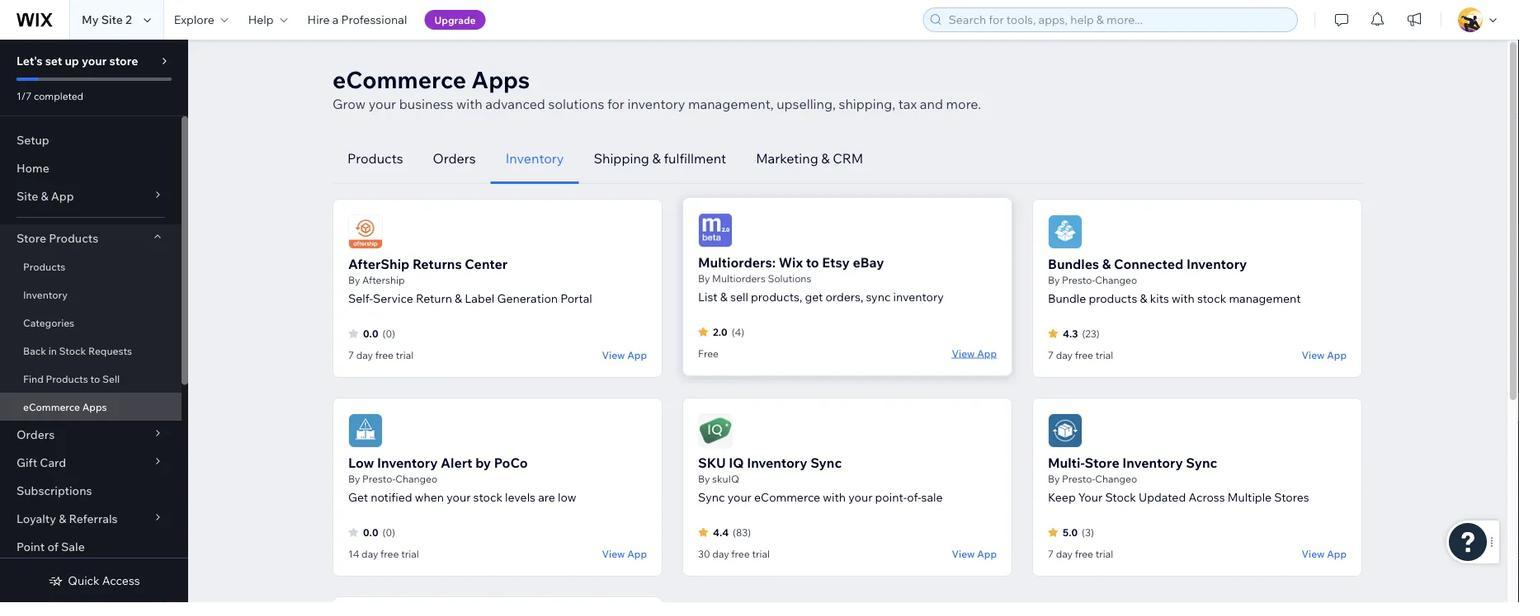 Task type: vqa. For each thing, say whether or not it's contained in the screenshot.


Task type: describe. For each thing, give the bounding box(es) containing it.
ecommerce apps link
[[0, 393, 182, 421]]

in
[[48, 345, 57, 357]]

skuiq
[[712, 473, 739, 485]]

store inside multi-store inventory sync by presto-changeo keep your stock updated across multiple stores
[[1085, 455, 1120, 471]]

store
[[109, 54, 138, 68]]

view app for bundles & connected inventory
[[1302, 349, 1347, 361]]

marketing & crm button
[[741, 134, 878, 184]]

view app button for aftership returns center
[[602, 347, 647, 362]]

multiple
[[1228, 490, 1272, 505]]

ecommerce inside sku iq inventory sync by skuiq sync your ecommerce with your point-of-sale
[[754, 490, 820, 505]]

management,
[[688, 96, 774, 112]]

keep
[[1048, 490, 1076, 505]]

bundles & connected inventory icon image
[[1048, 215, 1083, 249]]

free for iq
[[731, 548, 750, 560]]

apps for ecommerce apps
[[82, 401, 107, 413]]

solutions
[[768, 270, 812, 283]]

marketing
[[756, 150, 818, 167]]

view app for sku iq inventory sync
[[952, 548, 997, 560]]

home
[[17, 161, 49, 175]]

your
[[1079, 490, 1103, 505]]

by inside 'aftership returns center by aftership self-service return & label generation portal'
[[348, 274, 360, 286]]

your inside sidebar element
[[82, 54, 107, 68]]

ebay
[[853, 252, 884, 269]]

subscriptions link
[[0, 477, 182, 505]]

point of sale
[[17, 540, 85, 554]]

quick access button
[[48, 574, 140, 588]]

your down skuiq
[[728, 490, 752, 505]]

app for multiorders: wix to etsy ebay
[[977, 345, 997, 357]]

view app button for multiorders: wix to etsy ebay
[[952, 344, 997, 358]]

aftership
[[348, 256, 410, 272]]

4.3
[[1063, 327, 1078, 340]]

orders for orders dropdown button
[[17, 427, 55, 442]]

bundles
[[1048, 256, 1099, 272]]

view app for aftership returns center
[[602, 349, 647, 361]]

of-
[[907, 490, 922, 505]]

upgrade button
[[425, 10, 486, 30]]

more.
[[946, 96, 981, 112]]

view app button for sku iq inventory sync
[[952, 546, 997, 561]]

shipping & fulfillment
[[594, 150, 726, 167]]

low inventory alert by poco icon image
[[348, 413, 383, 448]]

7 for bundles
[[1048, 349, 1054, 361]]

low inventory alert by poco by presto-changeo get notified when your stock levels are low
[[348, 455, 577, 505]]

2
[[125, 12, 132, 27]]

quick
[[68, 574, 100, 588]]

when
[[415, 490, 444, 505]]

ecommerce for ecommerce apps grow your business with advanced solutions for inventory management, upselling, shipping, tax and more.
[[333, 65, 466, 94]]

2.0 (4)
[[713, 323, 744, 336]]

store products button
[[0, 224, 182, 253]]

point of sale link
[[0, 533, 182, 561]]

2.0
[[713, 323, 728, 336]]

returns
[[413, 256, 462, 272]]

0.0 for low
[[363, 526, 378, 538]]

0.0 (0) for aftership
[[363, 327, 395, 340]]

view for multiorders: wix to etsy ebay
[[952, 345, 975, 357]]

find products to sell link
[[0, 365, 182, 393]]

sale
[[61, 540, 85, 554]]

4.4 (83)
[[713, 526, 751, 538]]

gift
[[17, 456, 37, 470]]

trial for inventory
[[401, 548, 419, 560]]

0 horizontal spatial sync
[[698, 490, 725, 505]]

stores
[[1275, 490, 1309, 505]]

low
[[348, 455, 374, 471]]

app for low inventory alert by poco
[[627, 548, 647, 560]]

your inside low inventory alert by poco by presto-changeo get notified when your stock levels are low
[[447, 490, 471, 505]]

inventory inside low inventory alert by poco by presto-changeo get notified when your stock levels are low
[[377, 455, 438, 471]]

orders button
[[0, 421, 182, 449]]

multi-store inventory sync icon image
[[1048, 413, 1083, 448]]

apps for ecommerce apps grow your business with advanced solutions for inventory management, upselling, shipping, tax and more.
[[471, 65, 530, 94]]

referrals
[[69, 512, 118, 526]]

(4)
[[732, 323, 744, 336]]

sale
[[922, 490, 943, 505]]

sync
[[866, 288, 891, 302]]

stock for by
[[473, 490, 503, 505]]

access
[[102, 574, 140, 588]]

aftership
[[362, 274, 405, 286]]

sell
[[102, 373, 120, 385]]

bundle
[[1048, 291, 1086, 306]]

trial for &
[[1096, 349, 1114, 361]]

multiorders: wix to etsy ebay icon image
[[698, 211, 733, 245]]

and
[[920, 96, 943, 112]]

orders button
[[418, 134, 491, 184]]

by inside low inventory alert by poco by presto-changeo get notified when your stock levels are low
[[348, 473, 360, 485]]

view app for low inventory alert by poco
[[602, 548, 647, 560]]

view app button for low inventory alert by poco
[[602, 546, 647, 561]]

by inside the 'bundles & connected inventory by presto-changeo bundle products & kits with stock management'
[[1048, 274, 1060, 286]]

setup
[[17, 133, 49, 147]]

subscriptions
[[17, 484, 92, 498]]

return
[[416, 291, 452, 306]]

service
[[373, 291, 413, 306]]

app for aftership returns center
[[627, 349, 647, 361]]

by inside sku iq inventory sync by skuiq sync your ecommerce with your point-of-sale
[[698, 473, 710, 485]]

products inside find products to sell link
[[46, 373, 88, 385]]

shipping & fulfillment button
[[579, 134, 741, 184]]

get
[[348, 490, 368, 505]]

products inside products 'link'
[[23, 260, 66, 273]]

bundles & connected inventory by presto-changeo bundle products & kits with stock management
[[1048, 256, 1301, 306]]

sidebar element
[[0, 40, 188, 603]]

hire
[[307, 12, 330, 27]]

view for sku iq inventory sync
[[952, 548, 975, 560]]

to for products
[[90, 373, 100, 385]]

explore
[[174, 12, 214, 27]]

by
[[475, 455, 491, 471]]

your left point-
[[849, 490, 873, 505]]

products button
[[333, 134, 418, 184]]

view for low inventory alert by poco
[[602, 548, 625, 560]]

trial for store
[[1096, 548, 1114, 560]]

loyalty & referrals button
[[0, 505, 182, 533]]

wix
[[779, 252, 803, 269]]

inventory inside sku iq inventory sync by skuiq sync your ecommerce with your point-of-sale
[[747, 455, 808, 471]]

& left kits
[[1140, 291, 1148, 306]]

day for aftership
[[356, 349, 373, 361]]

card
[[40, 456, 66, 470]]

view for multi-store inventory sync
[[1302, 548, 1325, 560]]

inventory inside multiorders: wix to etsy ebay by multiorders solutions list & sell products, get orders, sync inventory
[[893, 288, 944, 302]]

your inside ecommerce apps grow your business with advanced solutions for inventory management, upselling, shipping, tax and more.
[[369, 96, 396, 112]]

products inside store products popup button
[[49, 231, 98, 246]]

view app button for bundles & connected inventory
[[1302, 347, 1347, 362]]

30
[[698, 548, 710, 560]]

completed
[[34, 90, 83, 102]]

point
[[17, 540, 45, 554]]

hire a professional link
[[298, 0, 417, 40]]

1 horizontal spatial site
[[101, 12, 123, 27]]

sku
[[698, 455, 726, 471]]

(3)
[[1082, 526, 1094, 538]]

7 for aftership
[[348, 349, 354, 361]]

point-
[[875, 490, 907, 505]]

inventory inside button
[[506, 150, 564, 167]]

loyalty
[[17, 512, 56, 526]]

trial for returns
[[396, 349, 414, 361]]

generation
[[497, 291, 558, 306]]

set
[[45, 54, 62, 68]]

aftership returns center icon image
[[348, 215, 383, 249]]

changeo for bundles
[[1095, 274, 1137, 286]]

shipping,
[[839, 96, 896, 112]]

multiorders: wix to etsy ebay by multiorders solutions list & sell products, get orders, sync inventory
[[698, 252, 944, 302]]

across
[[1189, 490, 1225, 505]]

of
[[47, 540, 58, 554]]

app for bundles & connected inventory
[[1327, 349, 1347, 361]]

view app button for multi-store inventory sync
[[1302, 546, 1347, 561]]

sync for sku iq inventory sync
[[811, 455, 842, 471]]



Task type: locate. For each thing, give the bounding box(es) containing it.
apps inside ecommerce apps grow your business with advanced solutions for inventory management, upselling, shipping, tax and more.
[[471, 65, 530, 94]]

to left sell
[[90, 373, 100, 385]]

inventory
[[506, 150, 564, 167], [1187, 256, 1247, 272], [23, 288, 68, 301], [377, 455, 438, 471], [747, 455, 808, 471], [1123, 455, 1183, 471]]

by up bundle
[[1048, 274, 1060, 286]]

app
[[51, 189, 74, 203], [977, 345, 997, 357], [627, 349, 647, 361], [1327, 349, 1347, 361], [627, 548, 647, 560], [977, 548, 997, 560], [1327, 548, 1347, 560]]

view for bundles & connected inventory
[[1302, 349, 1325, 361]]

inventory up updated
[[1123, 455, 1183, 471]]

inventory up management
[[1187, 256, 1247, 272]]

sku iq inventory sync by skuiq sync your ecommerce with your point-of-sale
[[698, 455, 943, 505]]

2 vertical spatial ecommerce
[[754, 490, 820, 505]]

& inside 'button'
[[652, 150, 661, 167]]

orders up gift card
[[17, 427, 55, 442]]

setup link
[[0, 126, 182, 154]]

1 vertical spatial with
[[1172, 291, 1195, 306]]

by up self-
[[348, 274, 360, 286]]

0 vertical spatial apps
[[471, 65, 530, 94]]

ecommerce apps grow your business with advanced solutions for inventory management, upselling, shipping, tax and more.
[[333, 65, 981, 112]]

1/7 completed
[[17, 90, 83, 102]]

sku iq inventory sync icon image
[[698, 413, 733, 448]]

free
[[698, 345, 719, 358]]

1 vertical spatial 0.0
[[363, 526, 378, 538]]

business
[[399, 96, 453, 112]]

self-
[[348, 291, 373, 306]]

1 horizontal spatial stock
[[1197, 291, 1227, 306]]

0.0 (0)
[[363, 327, 395, 340], [363, 526, 395, 538]]

changeo up your
[[1095, 473, 1137, 485]]

list
[[698, 288, 718, 302]]

inventory inside sidebar element
[[23, 288, 68, 301]]

products down grow at left top
[[347, 150, 403, 167]]

ecommerce inside sidebar element
[[23, 401, 80, 413]]

7 day free trial down 5.0 (3)
[[1048, 548, 1114, 560]]

with right business
[[456, 96, 483, 112]]

orders,
[[826, 288, 864, 302]]

orders inside dropdown button
[[17, 427, 55, 442]]

7 day free trial for aftership
[[348, 349, 414, 361]]

free down 4.3 (23)
[[1075, 349, 1094, 361]]

sync
[[811, 455, 842, 471], [1186, 455, 1218, 471], [698, 490, 725, 505]]

products
[[1089, 291, 1137, 306]]

requests
[[88, 345, 132, 357]]

trial down service
[[396, 349, 414, 361]]

& inside multiorders: wix to etsy ebay by multiorders solutions list & sell products, get orders, sync inventory
[[720, 288, 728, 302]]

1 vertical spatial apps
[[82, 401, 107, 413]]

7 day free trial
[[348, 349, 414, 361], [1048, 349, 1114, 361], [1048, 548, 1114, 560]]

products down store products
[[23, 260, 66, 273]]

updated
[[1139, 490, 1186, 505]]

solutions
[[548, 96, 604, 112]]

presto- down bundles
[[1062, 274, 1095, 286]]

free down service
[[375, 349, 394, 361]]

gift card
[[17, 456, 66, 470]]

1 horizontal spatial to
[[806, 252, 819, 269]]

1/7
[[17, 90, 32, 102]]

tab list
[[333, 134, 1363, 184]]

inventory right for
[[628, 96, 685, 112]]

0.0
[[363, 327, 378, 340], [363, 526, 378, 538]]

presto- for bundles
[[1062, 274, 1095, 286]]

my
[[82, 12, 99, 27]]

with right kits
[[1172, 291, 1195, 306]]

products up products 'link'
[[49, 231, 98, 246]]

(0) up 14 day free trial
[[383, 526, 395, 538]]

free for store
[[1075, 548, 1094, 560]]

& left label
[[455, 291, 462, 306]]

0 vertical spatial to
[[806, 252, 819, 269]]

1 horizontal spatial apps
[[471, 65, 530, 94]]

sync for multi-store inventory sync
[[1186, 455, 1218, 471]]

site & app
[[17, 189, 74, 203]]

site inside "popup button"
[[17, 189, 38, 203]]

presto- down multi-
[[1062, 473, 1095, 485]]

day down '4.3'
[[1056, 349, 1073, 361]]

are
[[538, 490, 555, 505]]

1 vertical spatial (0)
[[383, 526, 395, 538]]

1 horizontal spatial stock
[[1105, 490, 1136, 505]]

1 vertical spatial stock
[[473, 490, 503, 505]]

apps
[[471, 65, 530, 94], [82, 401, 107, 413]]

free right 14
[[381, 548, 399, 560]]

7 down keep
[[1048, 548, 1054, 560]]

7 for multi-
[[1048, 548, 1054, 560]]

1 0.0 from the top
[[363, 327, 378, 340]]

marketing & crm
[[756, 150, 864, 167]]

to right wix
[[806, 252, 819, 269]]

back in stock requests
[[23, 345, 132, 357]]

shipping
[[594, 150, 649, 167]]

notified
[[371, 490, 412, 505]]

0 horizontal spatial orders
[[17, 427, 55, 442]]

0.0 (0) for low
[[363, 526, 395, 538]]

2 horizontal spatial with
[[1172, 291, 1195, 306]]

4.4
[[713, 526, 729, 538]]

by inside multiorders: wix to etsy ebay by multiorders solutions list & sell products, get orders, sync inventory
[[698, 270, 710, 283]]

for
[[607, 96, 625, 112]]

app for sku iq inventory sync
[[977, 548, 997, 560]]

inventory inside ecommerce apps grow your business with advanced solutions for inventory management, upselling, shipping, tax and more.
[[628, 96, 685, 112]]

help button
[[238, 0, 298, 40]]

0 vertical spatial ecommerce
[[333, 65, 466, 94]]

1 vertical spatial to
[[90, 373, 100, 385]]

1 vertical spatial inventory
[[893, 288, 944, 302]]

day down self-
[[356, 349, 373, 361]]

stock right kits
[[1197, 291, 1227, 306]]

app inside site & app "popup button"
[[51, 189, 74, 203]]

changeo for multi-
[[1095, 473, 1137, 485]]

& right the shipping
[[652, 150, 661, 167]]

fulfillment
[[664, 150, 726, 167]]

changeo up products
[[1095, 274, 1137, 286]]

14
[[348, 548, 359, 560]]

0 vertical spatial store
[[17, 231, 46, 246]]

0 vertical spatial inventory
[[628, 96, 685, 112]]

aftership returns center by aftership self-service return & label generation portal
[[348, 256, 592, 306]]

inventory inside the 'bundles & connected inventory by presto-changeo bundle products & kits with stock management'
[[1187, 256, 1247, 272]]

site left 2
[[101, 12, 123, 27]]

& inside "popup button"
[[41, 189, 48, 203]]

30 day free trial
[[698, 548, 770, 560]]

stock inside low inventory alert by poco by presto-changeo get notified when your stock levels are low
[[473, 490, 503, 505]]

by inside multi-store inventory sync by presto-changeo keep your stock updated across multiple stores
[[1048, 473, 1060, 485]]

management
[[1229, 291, 1301, 306]]

day for multi-
[[1056, 548, 1073, 560]]

day down 5.0
[[1056, 548, 1073, 560]]

home link
[[0, 154, 182, 182]]

& right 'loyalty'
[[59, 512, 66, 526]]

upgrade
[[434, 14, 476, 26]]

day for low
[[362, 548, 378, 560]]

to inside multiorders: wix to etsy ebay by multiorders solutions list & sell products, get orders, sync inventory
[[806, 252, 819, 269]]

1 horizontal spatial with
[[823, 490, 846, 505]]

Search for tools, apps, help & more... field
[[944, 8, 1292, 31]]

trial right 30
[[752, 548, 770, 560]]

0 vertical spatial stock
[[59, 345, 86, 357]]

2 0.0 from the top
[[363, 526, 378, 538]]

(0) for low
[[383, 526, 395, 538]]

changeo
[[1095, 274, 1137, 286], [396, 473, 438, 485], [1095, 473, 1137, 485]]

7 down bundle
[[1048, 349, 1054, 361]]

apps inside ecommerce apps link
[[82, 401, 107, 413]]

up
[[65, 54, 79, 68]]

0 horizontal spatial to
[[90, 373, 100, 385]]

0 horizontal spatial store
[[17, 231, 46, 246]]

0 horizontal spatial apps
[[82, 401, 107, 413]]

free
[[375, 349, 394, 361], [1075, 349, 1094, 361], [381, 548, 399, 560], [731, 548, 750, 560], [1075, 548, 1094, 560]]

day for bundles
[[1056, 349, 1073, 361]]

inventory up categories
[[23, 288, 68, 301]]

site down home
[[17, 189, 38, 203]]

inventory right iq on the left of the page
[[747, 455, 808, 471]]

0 vertical spatial 0.0
[[363, 327, 378, 340]]

categories
[[23, 316, 74, 329]]

poco
[[494, 455, 528, 471]]

to for wix
[[806, 252, 819, 269]]

products link
[[0, 253, 182, 281]]

free for returns
[[375, 349, 394, 361]]

0 horizontal spatial ecommerce
[[23, 401, 80, 413]]

loyalty & referrals
[[17, 512, 118, 526]]

with inside the 'bundles & connected inventory by presto-changeo bundle products & kits with stock management'
[[1172, 291, 1195, 306]]

& down home
[[41, 189, 48, 203]]

orders for orders button at top
[[433, 150, 476, 167]]

changeo inside low inventory alert by poco by presto-changeo get notified when your stock levels are low
[[396, 473, 438, 485]]

multiorders
[[712, 270, 766, 283]]

a
[[332, 12, 339, 27]]

0 vertical spatial stock
[[1197, 291, 1227, 306]]

1 vertical spatial 0.0 (0)
[[363, 526, 395, 538]]

presto- inside the 'bundles & connected inventory by presto-changeo bundle products & kits with stock management'
[[1062, 274, 1095, 286]]

with inside sku iq inventory sync by skuiq sync your ecommerce with your point-of-sale
[[823, 490, 846, 505]]

presto- inside multi-store inventory sync by presto-changeo keep your stock updated across multiple stores
[[1062, 473, 1095, 485]]

1 horizontal spatial ecommerce
[[333, 65, 466, 94]]

(0) down service
[[383, 327, 395, 340]]

inventory
[[628, 96, 685, 112], [893, 288, 944, 302]]

1 horizontal spatial inventory
[[893, 288, 944, 302]]

1 vertical spatial stock
[[1105, 490, 1136, 505]]

trial down your
[[1096, 548, 1114, 560]]

day right 30
[[713, 548, 729, 560]]

inventory inside multi-store inventory sync by presto-changeo keep your stock updated across multiple stores
[[1123, 455, 1183, 471]]

by up "list"
[[698, 270, 710, 283]]

apps up the advanced
[[471, 65, 530, 94]]

tax
[[899, 96, 917, 112]]

stock inside sidebar element
[[59, 345, 86, 357]]

products inside the products button
[[347, 150, 403, 167]]

get
[[805, 288, 823, 302]]

0.0 (0) up 14 day free trial
[[363, 526, 395, 538]]

changeo inside multi-store inventory sync by presto-changeo keep your stock updated across multiple stores
[[1095, 473, 1137, 485]]

find products to sell
[[23, 373, 120, 385]]

& inside button
[[821, 150, 830, 167]]

0 horizontal spatial inventory
[[628, 96, 685, 112]]

orders down business
[[433, 150, 476, 167]]

site & app button
[[0, 182, 182, 210]]

day right 14
[[362, 548, 378, 560]]

stock right your
[[1105, 490, 1136, 505]]

by down sku
[[698, 473, 710, 485]]

0 horizontal spatial stock
[[473, 490, 503, 505]]

products,
[[751, 288, 802, 302]]

7 down self-
[[348, 349, 354, 361]]

changeo up when
[[396, 473, 438, 485]]

presto- inside low inventory alert by poco by presto-changeo get notified when your stock levels are low
[[362, 473, 396, 485]]

stock inside the 'bundles & connected inventory by presto-changeo bundle products & kits with stock management'
[[1197, 291, 1227, 306]]

levels
[[505, 490, 536, 505]]

0.0 for aftership
[[363, 327, 378, 340]]

ecommerce apps
[[23, 401, 107, 413]]

0 vertical spatial site
[[101, 12, 123, 27]]

7 day free trial for bundles
[[1048, 349, 1114, 361]]

free for &
[[1075, 349, 1094, 361]]

2 horizontal spatial sync
[[1186, 455, 1218, 471]]

0.0 (0) down service
[[363, 327, 395, 340]]

free down (3)
[[1075, 548, 1094, 560]]

kits
[[1150, 291, 1169, 306]]

free down (83)
[[731, 548, 750, 560]]

1 horizontal spatial sync
[[811, 455, 842, 471]]

2 horizontal spatial ecommerce
[[754, 490, 820, 505]]

7
[[348, 349, 354, 361], [1048, 349, 1054, 361], [1048, 548, 1054, 560]]

1 horizontal spatial orders
[[433, 150, 476, 167]]

14 day free trial
[[348, 548, 419, 560]]

your right when
[[447, 490, 471, 505]]

crm
[[833, 150, 864, 167]]

presto- for multi-
[[1062, 473, 1095, 485]]

apps down find products to sell link
[[82, 401, 107, 413]]

products up ecommerce apps
[[46, 373, 88, 385]]

7 day free trial for multi-
[[1048, 548, 1114, 560]]

2 0.0 (0) from the top
[[363, 526, 395, 538]]

1 horizontal spatial store
[[1085, 455, 1120, 471]]

0.0 down self-
[[363, 327, 378, 340]]

inventory link
[[0, 281, 182, 309]]

& left 'crm'
[[821, 150, 830, 167]]

stock inside multi-store inventory sync by presto-changeo keep your stock updated across multiple stores
[[1105, 490, 1136, 505]]

7 day free trial down service
[[348, 349, 414, 361]]

1 (0) from the top
[[383, 327, 395, 340]]

your right up
[[82, 54, 107, 68]]

stock
[[1197, 291, 1227, 306], [473, 490, 503, 505]]

7 day free trial down 4.3 (23)
[[1048, 349, 1114, 361]]

1 vertical spatial orders
[[17, 427, 55, 442]]

view for aftership returns center
[[602, 349, 625, 361]]

trial for iq
[[752, 548, 770, 560]]

inventory down the advanced
[[506, 150, 564, 167]]

& left sell
[[720, 288, 728, 302]]

app for multi-store inventory sync
[[1327, 548, 1347, 560]]

stock
[[59, 345, 86, 357], [1105, 490, 1136, 505]]

4.3 (23)
[[1063, 327, 1100, 340]]

0 horizontal spatial stock
[[59, 345, 86, 357]]

stock for inventory
[[1197, 291, 1227, 306]]

with left point-
[[823, 490, 846, 505]]

sync inside multi-store inventory sync by presto-changeo keep your stock updated across multiple stores
[[1186, 455, 1218, 471]]

ecommerce for ecommerce apps
[[23, 401, 80, 413]]

store
[[17, 231, 46, 246], [1085, 455, 1120, 471]]

store up your
[[1085, 455, 1120, 471]]

(83)
[[733, 526, 751, 538]]

0 vertical spatial (0)
[[383, 327, 395, 340]]

view app button
[[952, 344, 997, 358], [602, 347, 647, 362], [1302, 347, 1347, 362], [602, 546, 647, 561], [952, 546, 997, 561], [1302, 546, 1347, 561]]

2 vertical spatial with
[[823, 490, 846, 505]]

changeo inside the 'bundles & connected inventory by presto-changeo bundle products & kits with stock management'
[[1095, 274, 1137, 286]]

0 vertical spatial with
[[456, 96, 483, 112]]

inventory up notified
[[377, 455, 438, 471]]

stock right 'in'
[[59, 345, 86, 357]]

ecommerce inside ecommerce apps grow your business with advanced solutions for inventory management, upselling, shipping, tax and more.
[[333, 65, 466, 94]]

& inside dropdown button
[[59, 512, 66, 526]]

trial down (23)
[[1096, 349, 1114, 361]]

orders inside button
[[433, 150, 476, 167]]

2 (0) from the top
[[383, 526, 395, 538]]

by down low
[[348, 473, 360, 485]]

with inside ecommerce apps grow your business with advanced solutions for inventory management, upselling, shipping, tax and more.
[[456, 96, 483, 112]]

0 horizontal spatial with
[[456, 96, 483, 112]]

your right grow at left top
[[369, 96, 396, 112]]

stock left levels
[[473, 490, 503, 505]]

inventory right sync
[[893, 288, 944, 302]]

free for inventory
[[381, 548, 399, 560]]

view app for multiorders: wix to etsy ebay
[[952, 345, 997, 357]]

tab list containing products
[[333, 134, 1363, 184]]

0 vertical spatial 0.0 (0)
[[363, 327, 395, 340]]

to inside sidebar element
[[90, 373, 100, 385]]

trial right 14
[[401, 548, 419, 560]]

by up keep
[[1048, 473, 1060, 485]]

products
[[347, 150, 403, 167], [49, 231, 98, 246], [23, 260, 66, 273], [46, 373, 88, 385]]

& right bundles
[[1102, 256, 1111, 272]]

store down site & app
[[17, 231, 46, 246]]

1 vertical spatial store
[[1085, 455, 1120, 471]]

let's
[[17, 54, 43, 68]]

& inside 'aftership returns center by aftership self-service return & label generation portal'
[[455, 291, 462, 306]]

view app for multi-store inventory sync
[[1302, 548, 1347, 560]]

find
[[23, 373, 44, 385]]

1 vertical spatial site
[[17, 189, 38, 203]]

presto- up notified
[[362, 473, 396, 485]]

with
[[456, 96, 483, 112], [1172, 291, 1195, 306], [823, 490, 846, 505]]

store inside popup button
[[17, 231, 46, 246]]

0 horizontal spatial site
[[17, 189, 38, 203]]

0 vertical spatial orders
[[433, 150, 476, 167]]

1 vertical spatial ecommerce
[[23, 401, 80, 413]]

0.0 up 14 day free trial
[[363, 526, 378, 538]]

day for sku
[[713, 548, 729, 560]]

categories link
[[0, 309, 182, 337]]

let's set up your store
[[17, 54, 138, 68]]

(0) for aftership
[[383, 327, 395, 340]]

1 0.0 (0) from the top
[[363, 327, 395, 340]]



